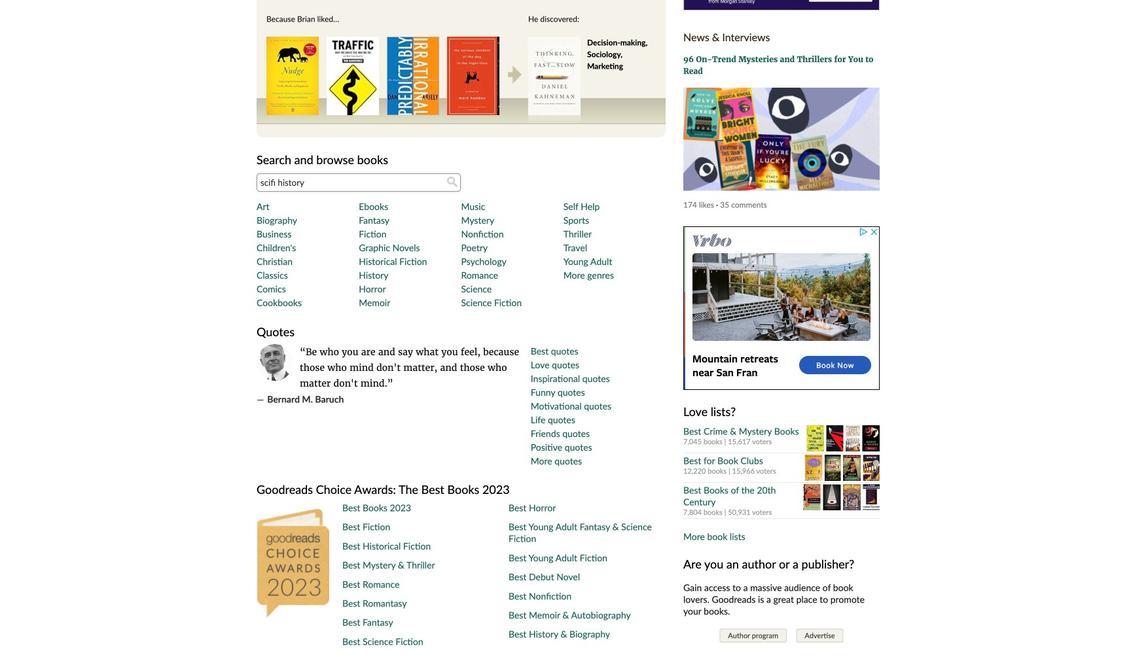 Task type: describe. For each thing, give the bounding box(es) containing it.
traffic by tom vanderbilt image
[[327, 37, 379, 115]]

the curious incident of the dog in the night-time by mark haddon image
[[447, 37, 499, 115]]

rebecca by daphne du maurier image
[[862, 426, 880, 452]]

1984 by george orwell image
[[823, 485, 841, 511]]

search image
[[447, 177, 458, 187]]

and then there were none by agatha christie image
[[827, 426, 843, 452]]

the help by kathryn stockett image
[[805, 455, 823, 481]]

predictably irrational by dan ariely image
[[387, 37, 439, 115]]

bernard m. baruch image
[[257, 344, 293, 381]]

2 advertisement element from the top
[[683, 227, 880, 390]]

Title / Author / ISBN text field
[[257, 173, 461, 192]]

the girl with the dragon tattoo by stieg larsson image
[[807, 426, 824, 452]]

&rarr; image
[[508, 65, 522, 84]]

harry potter and the sorcerer's stone by j.k. rowling image
[[843, 485, 861, 511]]

water for elephants by sara gruen image
[[843, 455, 861, 481]]

thinking, fast and slow by daniel kahneman image
[[528, 37, 581, 115]]



Task type: vqa. For each thing, say whether or not it's contained in the screenshot.
Title / Author / ISBN text field
yes



Task type: locate. For each thing, give the bounding box(es) containing it.
1 vertical spatial advertisement element
[[683, 227, 880, 390]]

0 vertical spatial advertisement element
[[683, 0, 880, 10]]

the book thief by markus zusak image
[[863, 455, 880, 481]]

96 on-trend mysteries and thrillers for you to read image
[[683, 88, 880, 191]]

the great gatsby by f. scott fitzgerald image
[[863, 485, 880, 511]]

angels & demons by dan       brown image
[[846, 426, 860, 452]]

to kill a mockingbird by harper lee image
[[804, 485, 821, 511]]

1 advertisement element from the top
[[683, 0, 880, 10]]

nudge by richard h. thaler image
[[266, 37, 319, 115]]

the kite runner by khaled hosseini image
[[825, 455, 841, 481]]

advertisement element
[[683, 0, 880, 10], [683, 227, 880, 390]]

2023 goodreads choice awards image
[[257, 502, 342, 618]]



